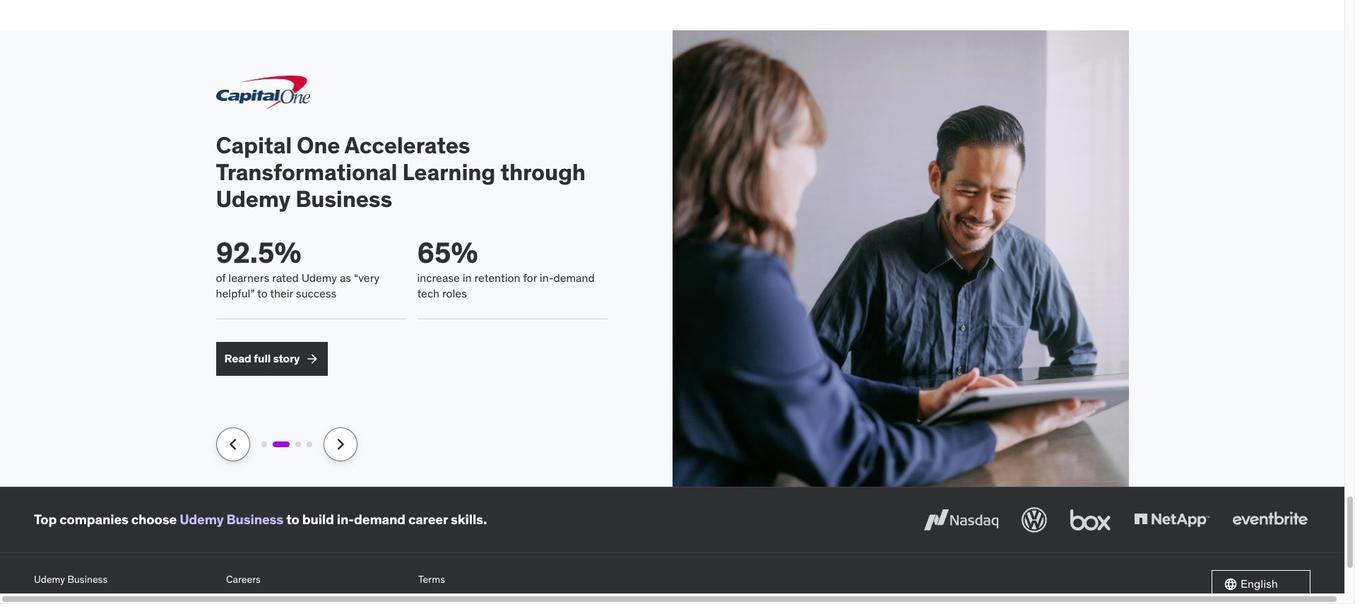 Task type: describe. For each thing, give the bounding box(es) containing it.
for
[[523, 270, 537, 285]]

small image
[[1224, 577, 1238, 591]]

top companies choose udemy business to build in-demand career skills.
[[34, 511, 487, 528]]

roles
[[442, 286, 467, 300]]

english button
[[1212, 570, 1311, 598]]

in
[[463, 270, 472, 285]]

increase
[[417, 270, 460, 285]]

their
[[270, 286, 293, 300]]

accelerates
[[345, 130, 470, 159]]

build
[[302, 511, 334, 528]]

92.5% of learners rated udemy as "very helpful" to their success
[[216, 235, 379, 300]]

volkswagen image
[[1019, 504, 1050, 535]]

1 vertical spatial udemy business link
[[34, 570, 215, 589]]

english
[[1241, 577, 1278, 591]]

1 horizontal spatial to
[[286, 511, 299, 528]]

transformational
[[216, 158, 397, 187]]

nasdaq image
[[921, 504, 1002, 535]]

careers
[[226, 573, 261, 585]]

companies
[[60, 511, 128, 528]]

terms
[[418, 573, 445, 585]]

0 horizontal spatial in-
[[337, 511, 354, 528]]

capital
[[216, 130, 292, 159]]

through
[[500, 158, 586, 187]]

full
[[254, 351, 271, 365]]

65%
[[417, 235, 478, 270]]

udemy inside 92.5% of learners rated udemy as "very helpful" to their success
[[301, 270, 337, 285]]

one
[[297, 130, 340, 159]]

2 vertical spatial business
[[67, 573, 108, 585]]

careers link
[[226, 570, 407, 589]]

career
[[408, 511, 448, 528]]

tech
[[417, 286, 440, 300]]

as
[[340, 270, 351, 285]]

previous image
[[222, 433, 244, 455]]

success
[[296, 286, 337, 300]]

demand inside 65% increase in retention for in-demand tech roles
[[554, 270, 595, 285]]

capital one image
[[216, 75, 310, 109]]

retention
[[474, 270, 520, 285]]

top
[[34, 511, 57, 528]]

udemy business
[[34, 573, 108, 585]]

helpful"
[[216, 286, 255, 300]]



Task type: locate. For each thing, give the bounding box(es) containing it.
in- right build
[[337, 511, 354, 528]]

1 horizontal spatial demand
[[554, 270, 595, 285]]

of
[[216, 270, 226, 285]]

0 horizontal spatial business
[[67, 573, 108, 585]]

in- inside 65% increase in retention for in-demand tech roles
[[540, 270, 554, 285]]

1 vertical spatial demand
[[354, 511, 406, 528]]

1 horizontal spatial in-
[[540, 270, 554, 285]]

rated
[[272, 270, 299, 285]]

demand left career
[[354, 511, 406, 528]]

1 vertical spatial to
[[286, 511, 299, 528]]

0 vertical spatial in-
[[540, 270, 554, 285]]

udemy up success
[[301, 270, 337, 285]]

demand
[[554, 270, 595, 285], [354, 511, 406, 528]]

to left their
[[257, 286, 268, 300]]

to inside 92.5% of learners rated udemy as "very helpful" to their success
[[257, 286, 268, 300]]

read full story link
[[216, 342, 328, 376]]

story
[[273, 351, 300, 365]]

to
[[257, 286, 268, 300], [286, 511, 299, 528]]

"very
[[354, 270, 379, 285]]

0 vertical spatial to
[[257, 286, 268, 300]]

udemy right choose
[[180, 511, 224, 528]]

small image
[[305, 352, 320, 366]]

box image
[[1067, 504, 1114, 535]]

terms link
[[418, 570, 599, 589]]

0 vertical spatial udemy business link
[[180, 511, 283, 528]]

1 vertical spatial in-
[[337, 511, 354, 528]]

65% increase in retention for in-demand tech roles
[[417, 235, 595, 300]]

0 vertical spatial business
[[295, 185, 392, 214]]

udemy up 92.5%
[[216, 185, 291, 214]]

read
[[224, 351, 251, 365]]

business
[[295, 185, 392, 214], [226, 511, 283, 528], [67, 573, 108, 585]]

0 horizontal spatial demand
[[354, 511, 406, 528]]

udemy business link down choose
[[34, 570, 215, 589]]

udemy inside capital one accelerates transformational learning through udemy business
[[216, 185, 291, 214]]

learning
[[402, 158, 496, 187]]

92.5%
[[216, 235, 301, 270]]

in-
[[540, 270, 554, 285], [337, 511, 354, 528]]

business inside capital one accelerates transformational learning through udemy business
[[295, 185, 392, 214]]

demand right the for
[[554, 270, 595, 285]]

udemy business link up careers
[[180, 511, 283, 528]]

eventbrite image
[[1229, 504, 1311, 535]]

1 vertical spatial business
[[226, 511, 283, 528]]

1 horizontal spatial business
[[226, 511, 283, 528]]

2 horizontal spatial business
[[295, 185, 392, 214]]

choose
[[131, 511, 177, 528]]

in- right the for
[[540, 270, 554, 285]]

udemy
[[216, 185, 291, 214], [301, 270, 337, 285], [180, 511, 224, 528], [34, 573, 65, 585]]

capital one accelerates transformational learning through udemy business
[[216, 130, 586, 214]]

0 vertical spatial demand
[[554, 270, 595, 285]]

learners
[[228, 270, 269, 285]]

business down one
[[295, 185, 392, 214]]

business up careers
[[226, 511, 283, 528]]

udemy business link
[[180, 511, 283, 528], [34, 570, 215, 589]]

udemy down top
[[34, 573, 65, 585]]

skills.
[[451, 511, 487, 528]]

netapp image
[[1131, 504, 1212, 535]]

business down companies
[[67, 573, 108, 585]]

next image
[[329, 433, 352, 455]]

to left build
[[286, 511, 299, 528]]

0 horizontal spatial to
[[257, 286, 268, 300]]

read full story
[[224, 351, 300, 365]]



Task type: vqa. For each thing, say whether or not it's contained in the screenshot.
Accelerates on the top left of page
yes



